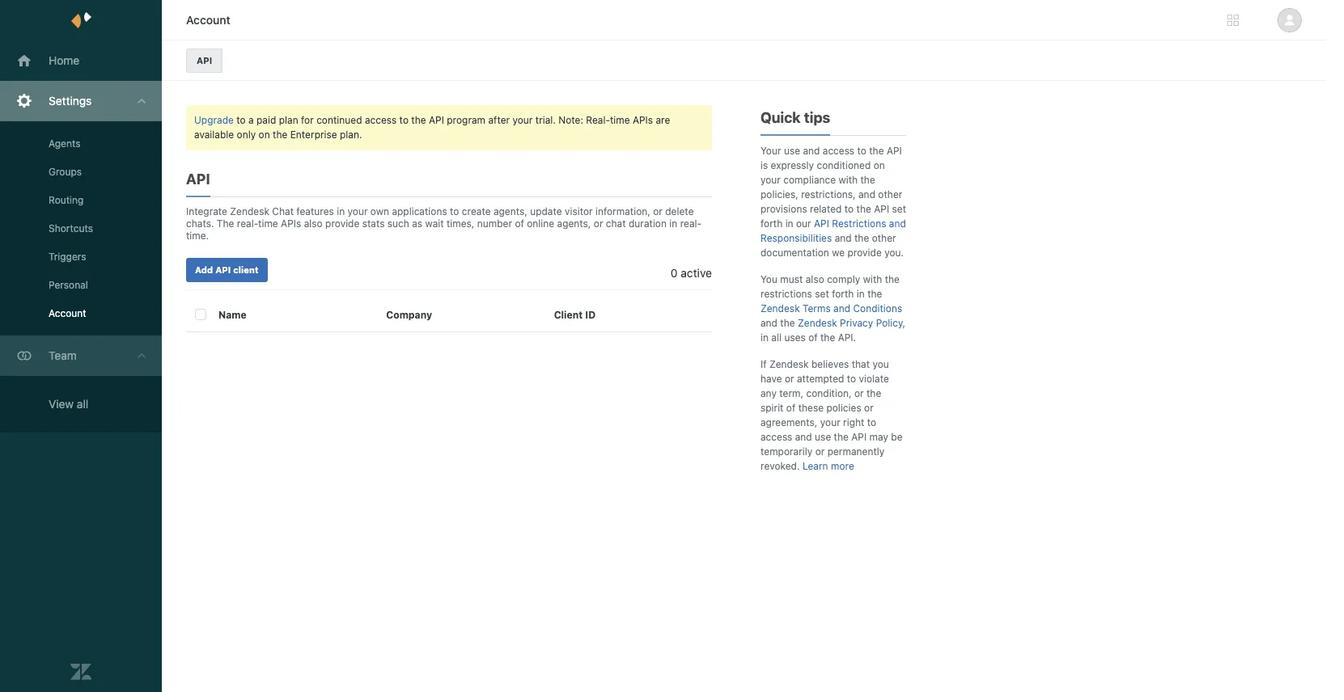 Task type: vqa. For each thing, say whether or not it's contained in the screenshot.
Agents at the left of the page
yes



Task type: describe. For each thing, give the bounding box(es) containing it.
provisions
[[761, 203, 807, 215]]

you
[[761, 273, 778, 286]]

api restrictions and responsibilities link
[[761, 218, 906, 244]]

you.
[[885, 247, 904, 259]]

comply
[[827, 273, 860, 286]]

the inside the and the other documentation we provide you.
[[854, 232, 869, 244]]

number
[[477, 218, 512, 230]]

continued
[[316, 114, 362, 126]]

conditions
[[853, 303, 902, 315]]

uses
[[784, 332, 806, 344]]

or up learn
[[815, 446, 825, 458]]

to up restrictions
[[845, 203, 854, 215]]

term,
[[779, 388, 804, 400]]

may
[[869, 431, 888, 443]]

terms
[[803, 303, 831, 315]]

paid
[[256, 114, 276, 126]]

and the other documentation we provide you.
[[761, 232, 904, 259]]

zendesk down terms
[[798, 317, 837, 329]]

more
[[831, 460, 854, 473]]

view
[[49, 397, 74, 411]]

enterprise
[[290, 129, 337, 141]]

to up may
[[867, 417, 876, 429]]

and inside the if zendesk believes that you have or attempted to violate any term, condition, or the spirit of these policies or agreements, your right to access and use the api may be temporarily or permanently revoked.
[[795, 431, 812, 443]]

api inside api restrictions and responsibilities
[[814, 218, 829, 230]]

,
[[903, 317, 906, 329]]

to a paid plan for continued access to the api program after your trial. note: real-time apis are available only on the enterprise plan.
[[194, 114, 670, 141]]

right
[[843, 417, 864, 429]]

api restrictions and responsibilities
[[761, 218, 906, 244]]

zendesk down the restrictions
[[761, 303, 800, 315]]

create
[[462, 206, 491, 218]]

to down "that"
[[847, 373, 856, 385]]

applications
[[392, 206, 447, 218]]

our
[[796, 218, 811, 230]]

set inside your use and access to the api is expressly conditioned on your compliance with the policies, restrictions, and other provisions related to the api set forth in our
[[892, 203, 906, 215]]

and inside api restrictions and responsibilities
[[889, 218, 906, 230]]

upgrade link
[[194, 114, 234, 126]]

with inside your use and access to the api is expressly conditioned on your compliance with the policies, restrictions, and other provisions related to the api set forth in our
[[839, 174, 858, 186]]

your
[[761, 145, 781, 157]]

to left program
[[399, 114, 409, 126]]

available
[[194, 129, 234, 141]]

the up uses
[[780, 317, 795, 329]]

use inside your use and access to the api is expressly conditioned on your compliance with the policies, restrictions, and other provisions related to the api set forth in our
[[784, 145, 800, 157]]

policies,
[[761, 189, 798, 201]]

a
[[248, 114, 254, 126]]

on inside your use and access to the api is expressly conditioned on your compliance with the policies, restrictions, and other provisions related to the api set forth in our
[[874, 159, 885, 172]]

time inside integrate zendesk chat features in your own applications to create agents, update visitor information, or delete chats. the real-time apis also provide stats such as wait times, number of online agents, or chat duration in real- time.
[[258, 218, 278, 230]]

, in all uses of the api.
[[761, 317, 906, 344]]

information,
[[596, 206, 650, 218]]

as
[[412, 218, 422, 230]]

to left a
[[236, 114, 246, 126]]

home
[[49, 53, 79, 67]]

the up restrictions
[[857, 203, 871, 215]]

own
[[370, 206, 389, 218]]

to up conditioned
[[857, 145, 866, 157]]

responsibilities
[[761, 232, 832, 244]]

or left delete
[[653, 206, 663, 218]]

is
[[761, 159, 768, 172]]

other inside your use and access to the api is expressly conditioned on your compliance with the policies, restrictions, and other provisions related to the api set forth in our
[[878, 189, 902, 201]]

in right duration
[[669, 218, 677, 230]]

in inside your use and access to the api is expressly conditioned on your compliance with the policies, restrictions, and other provisions related to the api set forth in our
[[785, 218, 793, 230]]

plan.
[[340, 129, 362, 141]]

the up conditioned
[[869, 145, 884, 157]]

learn more link
[[803, 460, 854, 473]]

revoked.
[[761, 460, 800, 473]]

provide inside the and the other documentation we provide you.
[[848, 247, 882, 259]]

1 horizontal spatial account
[[186, 13, 230, 27]]

time inside to a paid plan for continued access to the api program after your trial. note: real-time apis are available only on the enterprise plan.
[[610, 114, 630, 126]]

if
[[761, 358, 767, 371]]

delete
[[665, 206, 694, 218]]

client
[[233, 265, 259, 275]]

any
[[761, 388, 777, 400]]

in inside 'you must also comply with the restrictions set forth in the zendesk terms and conditions and the zendesk privacy policy'
[[857, 288, 865, 300]]

after
[[488, 114, 510, 126]]

your inside your use and access to the api is expressly conditioned on your compliance with the policies, restrictions, and other provisions related to the api set forth in our
[[761, 174, 781, 186]]

condition,
[[806, 388, 852, 400]]

upgrade
[[194, 114, 234, 126]]

have
[[761, 373, 782, 385]]

the down "right"
[[834, 431, 849, 443]]

note:
[[559, 114, 583, 126]]

compliance
[[784, 174, 836, 186]]

api.
[[838, 332, 856, 344]]

privacy
[[840, 317, 873, 329]]

trial.
[[535, 114, 556, 126]]

provide inside integrate zendesk chat features in your own applications to create agents, update visitor information, or delete chats. the real-time apis also provide stats such as wait times, number of online agents, or chat duration in real- time.
[[325, 218, 360, 230]]

0 horizontal spatial all
[[77, 397, 88, 411]]

of inside the if zendesk believes that you have or attempted to violate any term, condition, or the spirit of these policies or agreements, your right to access and use the api may be temporarily or permanently revoked.
[[786, 402, 796, 414]]

program
[[447, 114, 486, 126]]

wait
[[425, 218, 444, 230]]

tips
[[804, 109, 830, 126]]

triggers
[[49, 251, 86, 263]]

online
[[527, 218, 554, 230]]

access inside the if zendesk believes that you have or attempted to violate any term, condition, or the spirit of these policies or agreements, your right to access and use the api may be temporarily or permanently revoked.
[[761, 431, 792, 443]]

chat
[[606, 218, 626, 230]]

be
[[891, 431, 903, 443]]

in inside , in all uses of the api.
[[761, 332, 769, 344]]

temporarily
[[761, 446, 813, 458]]

zendesk privacy policy link
[[798, 317, 903, 329]]

plan
[[279, 114, 298, 126]]

the down plan
[[273, 129, 287, 141]]

only
[[237, 129, 256, 141]]

settings
[[49, 94, 92, 108]]

agreements,
[[761, 417, 818, 429]]

restrictions
[[832, 218, 886, 230]]

the down conditioned
[[861, 174, 875, 186]]

zendesk inside the if zendesk believes that you have or attempted to violate any term, condition, or the spirit of these policies or agreements, your right to access and use the api may be temporarily or permanently revoked.
[[769, 358, 809, 371]]

update
[[530, 206, 562, 218]]

real-
[[586, 114, 610, 126]]

must
[[780, 273, 803, 286]]

company
[[386, 309, 432, 321]]

conditioned
[[817, 159, 871, 172]]

shortcuts
[[49, 223, 93, 235]]

in right features
[[337, 206, 345, 218]]

add
[[195, 265, 213, 275]]

1 vertical spatial account
[[49, 307, 86, 320]]

spirit
[[761, 402, 784, 414]]



Task type: locate. For each thing, give the bounding box(es) containing it.
1 vertical spatial with
[[863, 273, 882, 286]]

other
[[878, 189, 902, 201], [872, 232, 896, 244]]

api inside the if zendesk believes that you have or attempted to violate any term, condition, or the spirit of these policies or agreements, your right to access and use the api may be temporarily or permanently revoked.
[[851, 431, 867, 443]]

set inside 'you must also comply with the restrictions set forth in the zendesk terms and conditions and the zendesk privacy policy'
[[815, 288, 829, 300]]

time.
[[186, 230, 209, 242]]

apis inside integrate zendesk chat features in your own applications to create agents, update visitor information, or delete chats. the real-time apis also provide stats such as wait times, number of online agents, or chat duration in real- time.
[[281, 218, 301, 230]]

2 vertical spatial of
[[786, 402, 796, 414]]

0 horizontal spatial set
[[815, 288, 829, 300]]

1 horizontal spatial of
[[786, 402, 796, 414]]

access
[[365, 114, 397, 126], [823, 145, 855, 157], [761, 431, 792, 443]]

1 real- from the left
[[237, 218, 258, 230]]

account up api button
[[186, 13, 230, 27]]

apis inside to a paid plan for continued access to the api program after your trial. note: real-time apis are available only on the enterprise plan.
[[633, 114, 653, 126]]

time right the on the top left of page
[[258, 218, 278, 230]]

0 horizontal spatial real-
[[237, 218, 258, 230]]

all inside , in all uses of the api.
[[771, 332, 782, 344]]

on right conditioned
[[874, 159, 885, 172]]

on inside to a paid plan for continued access to the api program after your trial. note: real-time apis are available only on the enterprise plan.
[[259, 129, 270, 141]]

in left our
[[785, 218, 793, 230]]

access up temporarily
[[761, 431, 792, 443]]

these
[[798, 402, 824, 414]]

related
[[810, 203, 842, 215]]

1 vertical spatial on
[[874, 159, 885, 172]]

times,
[[447, 218, 474, 230]]

1 vertical spatial use
[[815, 431, 831, 443]]

0 vertical spatial on
[[259, 129, 270, 141]]

also right must
[[806, 273, 824, 286]]

to left create
[[450, 206, 459, 218]]

with inside 'you must also comply with the restrictions set forth in the zendesk terms and conditions and the zendesk privacy policy'
[[863, 273, 882, 286]]

in up conditions
[[857, 288, 865, 300]]

all left uses
[[771, 332, 782, 344]]

1 vertical spatial of
[[808, 332, 818, 344]]

provide
[[325, 218, 360, 230], [848, 247, 882, 259]]

0 vertical spatial also
[[304, 218, 323, 230]]

are
[[656, 114, 670, 126]]

also
[[304, 218, 323, 230], [806, 273, 824, 286]]

your use and access to the api is expressly conditioned on your compliance with the policies, restrictions, and other provisions related to the api set forth in our
[[761, 145, 906, 230]]

of left online
[[515, 218, 524, 230]]

api inside to a paid plan for continued access to the api program after your trial. note: real-time apis are available only on the enterprise plan.
[[429, 114, 444, 126]]

0 horizontal spatial of
[[515, 218, 524, 230]]

or up "right"
[[864, 402, 874, 414]]

api button
[[186, 49, 223, 73]]

apis left are
[[633, 114, 653, 126]]

agents,
[[493, 206, 527, 218], [557, 218, 591, 230]]

chat
[[272, 206, 294, 218]]

of
[[515, 218, 524, 230], [808, 332, 818, 344], [786, 402, 796, 414]]

the inside , in all uses of the api.
[[820, 332, 835, 344]]

expressly
[[771, 159, 814, 172]]

1 horizontal spatial use
[[815, 431, 831, 443]]

1 vertical spatial provide
[[848, 247, 882, 259]]

view all
[[49, 397, 88, 411]]

of right uses
[[808, 332, 818, 344]]

your inside to a paid plan for continued access to the api program after your trial. note: real-time apis are available only on the enterprise plan.
[[513, 114, 533, 126]]

or up term,
[[785, 373, 794, 385]]

you
[[873, 358, 889, 371]]

0
[[671, 266, 678, 280]]

agents
[[49, 138, 80, 150]]

access inside to a paid plan for continued access to the api program after your trial. note: real-time apis are available only on the enterprise plan.
[[365, 114, 397, 126]]

personal
[[49, 279, 88, 291]]

0 horizontal spatial use
[[784, 145, 800, 157]]

visitor
[[565, 206, 593, 218]]

0 horizontal spatial agents,
[[493, 206, 527, 218]]

quick tips
[[761, 109, 830, 126]]

0 horizontal spatial provide
[[325, 218, 360, 230]]

on down "paid"
[[259, 129, 270, 141]]

2 real- from the left
[[680, 218, 702, 230]]

violate
[[859, 373, 889, 385]]

learn more
[[803, 460, 854, 473]]

attempted
[[797, 373, 844, 385]]

1 horizontal spatial time
[[610, 114, 630, 126]]

forth inside 'you must also comply with the restrictions set forth in the zendesk terms and conditions and the zendesk privacy policy'
[[832, 288, 854, 300]]

to inside integrate zendesk chat features in your own applications to create agents, update visitor information, or delete chats. the real-time apis also provide stats such as wait times, number of online agents, or chat duration in real- time.
[[450, 206, 459, 218]]

1 vertical spatial apis
[[281, 218, 301, 230]]

restrictions,
[[801, 189, 856, 201]]

duration
[[629, 218, 667, 230]]

and up we
[[835, 232, 852, 244]]

0 vertical spatial account
[[186, 13, 230, 27]]

id
[[585, 309, 596, 321]]

you must also comply with the restrictions set forth in the zendesk terms and conditions and the zendesk privacy policy
[[761, 273, 903, 329]]

0 horizontal spatial with
[[839, 174, 858, 186]]

team
[[49, 349, 77, 362]]

with down conditioned
[[839, 174, 858, 186]]

agents, right create
[[493, 206, 527, 218]]

your
[[513, 114, 533, 126], [761, 174, 781, 186], [348, 206, 368, 218], [820, 417, 840, 429]]

restrictions
[[761, 288, 812, 300]]

0 vertical spatial use
[[784, 145, 800, 157]]

access up conditioned
[[823, 145, 855, 157]]

client
[[554, 309, 583, 321]]

0 vertical spatial of
[[515, 218, 524, 230]]

routing
[[49, 194, 84, 206]]

0 vertical spatial forth
[[761, 218, 783, 230]]

forth down provisions
[[761, 218, 783, 230]]

chats.
[[186, 218, 214, 230]]

provide right we
[[848, 247, 882, 259]]

the down you.
[[885, 273, 900, 286]]

integrate
[[186, 206, 227, 218]]

zendesk terms and conditions link
[[761, 303, 902, 315]]

0 vertical spatial apis
[[633, 114, 653, 126]]

agents, right online
[[557, 218, 591, 230]]

1 horizontal spatial with
[[863, 273, 882, 286]]

use inside the if zendesk believes that you have or attempted to violate any term, condition, or the spirit of these policies or agreements, your right to access and use the api may be temporarily or permanently revoked.
[[815, 431, 831, 443]]

1 vertical spatial time
[[258, 218, 278, 230]]

your down policies
[[820, 417, 840, 429]]

0 vertical spatial provide
[[325, 218, 360, 230]]

features
[[296, 206, 334, 218]]

0 horizontal spatial also
[[304, 218, 323, 230]]

and inside the and the other documentation we provide you.
[[835, 232, 852, 244]]

1 vertical spatial all
[[77, 397, 88, 411]]

to
[[236, 114, 246, 126], [399, 114, 409, 126], [857, 145, 866, 157], [845, 203, 854, 215], [450, 206, 459, 218], [847, 373, 856, 385], [867, 417, 876, 429]]

1 horizontal spatial real-
[[680, 218, 702, 230]]

forth
[[761, 218, 783, 230], [832, 288, 854, 300]]

use up "learn more"
[[815, 431, 831, 443]]

0 horizontal spatial time
[[258, 218, 278, 230]]

that
[[852, 358, 870, 371]]

all right view
[[77, 397, 88, 411]]

of inside , in all uses of the api.
[[808, 332, 818, 344]]

permanently
[[827, 446, 885, 458]]

zendesk left chat on the top left of page
[[230, 206, 269, 218]]

the left api.
[[820, 332, 835, 344]]

and
[[803, 145, 820, 157], [859, 189, 875, 201], [889, 218, 906, 230], [835, 232, 852, 244], [833, 303, 850, 315], [761, 317, 778, 329], [795, 431, 812, 443]]

1 horizontal spatial apis
[[633, 114, 653, 126]]

use
[[784, 145, 800, 157], [815, 431, 831, 443]]

zendesk up have
[[769, 358, 809, 371]]

zendesk products image
[[1227, 15, 1239, 26]]

in
[[337, 206, 345, 218], [669, 218, 677, 230], [785, 218, 793, 230], [857, 288, 865, 300], [761, 332, 769, 344]]

other inside the and the other documentation we provide you.
[[872, 232, 896, 244]]

policies
[[826, 402, 861, 414]]

with right comply
[[863, 273, 882, 286]]

the down the violate at bottom right
[[867, 388, 881, 400]]

other up you.
[[872, 232, 896, 244]]

integrate zendesk chat features in your own applications to create agents, update visitor information, or delete chats. the real-time apis also provide stats such as wait times, number of online agents, or chat duration in real- time.
[[186, 206, 702, 242]]

and up restrictions
[[859, 189, 875, 201]]

1 horizontal spatial forth
[[832, 288, 854, 300]]

the down restrictions
[[854, 232, 869, 244]]

and up zendesk privacy policy link
[[833, 303, 850, 315]]

and down agreements,
[[795, 431, 812, 443]]

client id
[[554, 309, 596, 321]]

1 horizontal spatial on
[[874, 159, 885, 172]]

access right continued
[[365, 114, 397, 126]]

0 vertical spatial with
[[839, 174, 858, 186]]

set
[[892, 203, 906, 215], [815, 288, 829, 300]]

your left own
[[348, 206, 368, 218]]

0 horizontal spatial apis
[[281, 218, 301, 230]]

1 vertical spatial other
[[872, 232, 896, 244]]

name
[[218, 309, 247, 321]]

0 horizontal spatial account
[[49, 307, 86, 320]]

active
[[681, 266, 712, 280]]

zendesk inside integrate zendesk chat features in your own applications to create agents, update visitor information, or delete chats. the real-time apis also provide stats such as wait times, number of online agents, or chat duration in real- time.
[[230, 206, 269, 218]]

of down term,
[[786, 402, 796, 414]]

0 vertical spatial all
[[771, 332, 782, 344]]

2 vertical spatial access
[[761, 431, 792, 443]]

in up if
[[761, 332, 769, 344]]

1 vertical spatial set
[[815, 288, 829, 300]]

of inside integrate zendesk chat features in your own applications to create agents, update visitor information, or delete chats. the real-time apis also provide stats such as wait times, number of online agents, or chat duration in real- time.
[[515, 218, 524, 230]]

on
[[259, 129, 270, 141], [874, 159, 885, 172]]

add api client
[[195, 265, 259, 275]]

and up expressly
[[803, 145, 820, 157]]

quick
[[761, 109, 801, 126]]

provide left the stats on the top of page
[[325, 218, 360, 230]]

your inside the if zendesk believes that you have or attempted to violate any term, condition, or the spirit of these policies or agreements, your right to access and use the api may be temporarily or permanently revoked.
[[820, 417, 840, 429]]

all
[[771, 332, 782, 344], [77, 397, 88, 411]]

zendesk
[[230, 206, 269, 218], [761, 303, 800, 315], [798, 317, 837, 329], [769, 358, 809, 371]]

1 vertical spatial also
[[806, 273, 824, 286]]

or down the violate at bottom right
[[854, 388, 864, 400]]

0 horizontal spatial on
[[259, 129, 270, 141]]

0 vertical spatial set
[[892, 203, 906, 215]]

the up conditions
[[868, 288, 882, 300]]

also inside integrate zendesk chat features in your own applications to create agents, update visitor information, or delete chats. the real-time apis also provide stats such as wait times, number of online agents, or chat duration in real- time.
[[304, 218, 323, 230]]

believes
[[812, 358, 849, 371]]

set up terms
[[815, 288, 829, 300]]

1 horizontal spatial access
[[761, 431, 792, 443]]

0 vertical spatial other
[[878, 189, 902, 201]]

1 horizontal spatial set
[[892, 203, 906, 215]]

1 vertical spatial access
[[823, 145, 855, 157]]

0 horizontal spatial access
[[365, 114, 397, 126]]

we
[[832, 247, 845, 259]]

apis right the on the top left of page
[[281, 218, 301, 230]]

also right chat on the top left of page
[[304, 218, 323, 230]]

0 vertical spatial access
[[365, 114, 397, 126]]

learn
[[803, 460, 828, 473]]

real- right duration
[[680, 218, 702, 230]]

and up you.
[[889, 218, 906, 230]]

api
[[197, 55, 212, 66], [429, 114, 444, 126], [887, 145, 902, 157], [186, 171, 210, 188], [874, 203, 889, 215], [814, 218, 829, 230], [215, 265, 231, 275], [851, 431, 867, 443]]

other up restrictions
[[878, 189, 902, 201]]

access inside your use and access to the api is expressly conditioned on your compliance with the policies, restrictions, and other provisions related to the api set forth in our
[[823, 145, 855, 157]]

use up expressly
[[784, 145, 800, 157]]

forth down comply
[[832, 288, 854, 300]]

1 horizontal spatial provide
[[848, 247, 882, 259]]

1 horizontal spatial also
[[806, 273, 824, 286]]

the left program
[[411, 114, 426, 126]]

1 vertical spatial forth
[[832, 288, 854, 300]]

0 vertical spatial time
[[610, 114, 630, 126]]

real- right the on the top left of page
[[237, 218, 258, 230]]

policy
[[876, 317, 903, 329]]

0 horizontal spatial forth
[[761, 218, 783, 230]]

time left are
[[610, 114, 630, 126]]

your inside integrate zendesk chat features in your own applications to create agents, update visitor information, or delete chats. the real-time apis also provide stats such as wait times, number of online agents, or chat duration in real- time.
[[348, 206, 368, 218]]

2 horizontal spatial access
[[823, 145, 855, 157]]

and down the restrictions
[[761, 317, 778, 329]]

or left chat
[[594, 218, 603, 230]]

the
[[411, 114, 426, 126], [273, 129, 287, 141], [869, 145, 884, 157], [861, 174, 875, 186], [857, 203, 871, 215], [854, 232, 869, 244], [885, 273, 900, 286], [868, 288, 882, 300], [780, 317, 795, 329], [820, 332, 835, 344], [867, 388, 881, 400], [834, 431, 849, 443]]

account down personal
[[49, 307, 86, 320]]

your down "is"
[[761, 174, 781, 186]]

add api client button
[[186, 258, 267, 282]]

forth inside your use and access to the api is expressly conditioned on your compliance with the policies, restrictions, and other provisions related to the api set forth in our
[[761, 218, 783, 230]]

1 horizontal spatial all
[[771, 332, 782, 344]]

set up you.
[[892, 203, 906, 215]]

documentation
[[761, 247, 829, 259]]

2 horizontal spatial of
[[808, 332, 818, 344]]

apis
[[633, 114, 653, 126], [281, 218, 301, 230]]

your left trial.
[[513, 114, 533, 126]]

also inside 'you must also comply with the restrictions set forth in the zendesk terms and conditions and the zendesk privacy policy'
[[806, 273, 824, 286]]

1 horizontal spatial agents,
[[557, 218, 591, 230]]



